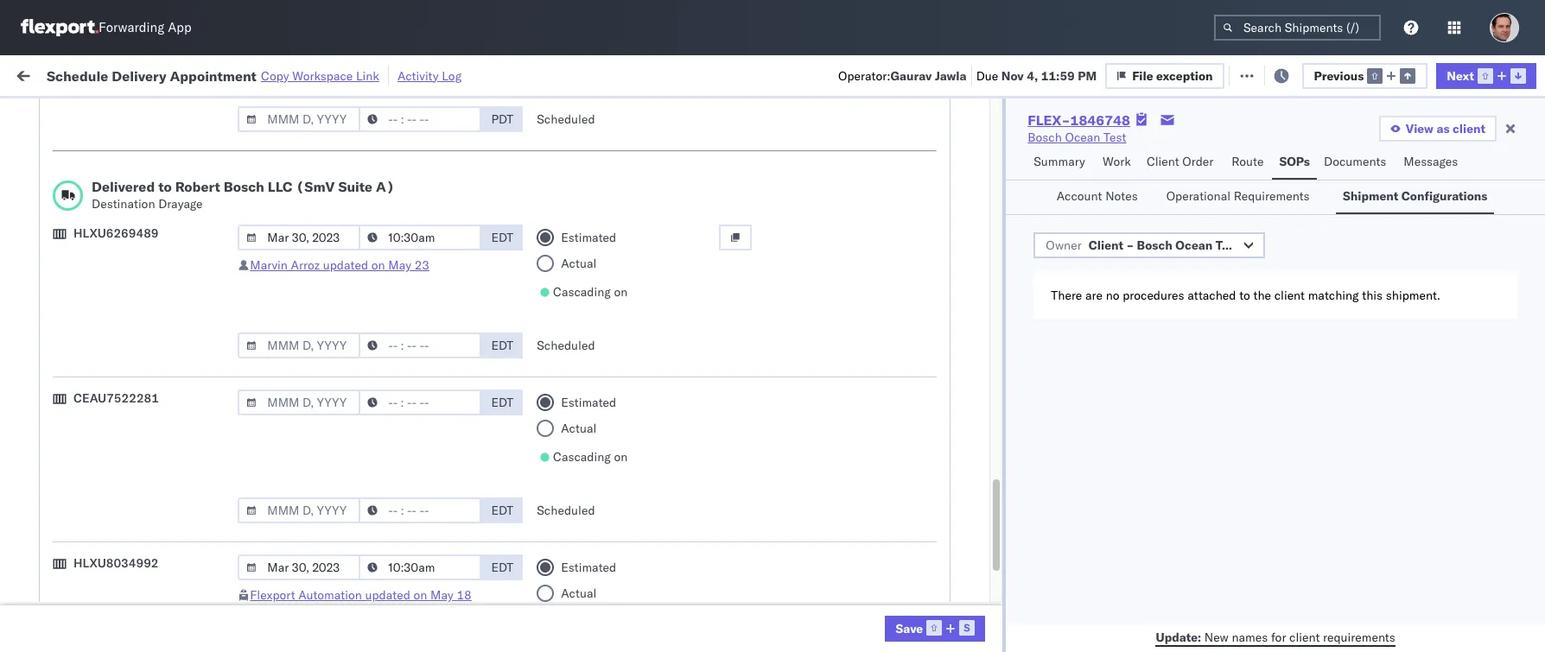 Task type: describe. For each thing, give the bounding box(es) containing it.
activity log button
[[398, 66, 462, 86]]

4 mmm d, yyyy text field from the top
[[238, 498, 361, 524]]

route button
[[1225, 146, 1273, 180]]

pm right 8:30
[[308, 592, 327, 607]]

snoozed : no
[[362, 107, 423, 120]]

my
[[17, 63, 45, 87]]

updated for arroz
[[323, 258, 368, 273]]

client inside button
[[1453, 121, 1486, 137]]

ca for the schedule pickup from los angeles, ca link corresponding to fifth schedule pickup from los angeles, ca "button" from the bottom of the page
[[40, 219, 56, 235]]

5 mmm d, yyyy text field from the top
[[238, 555, 361, 581]]

1846748 for the schedule pickup from los angeles, ca link related to second schedule pickup from los angeles, ca "button" from the top
[[992, 249, 1044, 265]]

1 lagerfeld from the top
[[927, 592, 979, 607]]

pm for 4th schedule pickup from los angeles, ca "button"'s the schedule pickup from los angeles, ca link
[[315, 402, 334, 417]]

1 horizontal spatial for
[[1271, 630, 1287, 645]]

2 flex-2130387 from the top
[[954, 630, 1044, 645]]

pst, for 12,
[[337, 554, 363, 569]]

resize handle column header for deadline button
[[439, 134, 460, 653]]

2022 for 4th schedule pickup from los angeles, ca "button"'s the schedule pickup from los angeles, ca link
[[414, 402, 444, 417]]

ca for the schedule pickup from los angeles, ca link related to second schedule pickup from los angeles, ca "button" from the top
[[40, 257, 56, 273]]

5 schedule pickup from los angeles, ca button from the top
[[40, 543, 245, 580]]

delivery down hlxu6269489
[[94, 287, 138, 302]]

work,
[[183, 107, 210, 120]]

upload for 12:00 am pdt, aug 19, 2022
[[40, 164, 79, 179]]

23
[[415, 258, 430, 273]]

0 horizontal spatial exception
[[1157, 68, 1213, 83]]

2 vertical spatial client
[[1290, 630, 1320, 645]]

resize handle column header for consignee button
[[897, 134, 918, 653]]

to inside delivered to robert bosch llc (smv suite a) destination drayage
[[158, 178, 172, 195]]

fcl for 4th schedule pickup from los angeles, ca "button"'s the schedule pickup from los angeles, ca link
[[568, 402, 590, 417]]

1 integration from the top
[[754, 592, 813, 607]]

test123456 for the schedule pickup from los angeles, ca link related to second schedule pickup from los angeles, ca "button" from the top
[[1177, 249, 1250, 265]]

3 hlxu6269489, from the top
[[1157, 287, 1245, 303]]

flex id button
[[918, 137, 1039, 155]]

bosch inside delivered to robert bosch llc (smv suite a) destination drayage
[[224, 178, 264, 195]]

operational requirements button
[[1160, 181, 1326, 214]]

documents inside button
[[1324, 154, 1387, 169]]

1 vertical spatial client
[[1275, 288, 1305, 303]]

route
[[1232, 154, 1264, 169]]

2022 for the schedule pickup from los angeles, ca link corresponding to 3rd schedule pickup from los angeles, ca "button" from the bottom
[[407, 325, 437, 341]]

gaurav up flex
[[891, 68, 932, 83]]

hlxu8034992 down confirm delivery button at the bottom of page
[[73, 556, 159, 571]]

from for 5th schedule pickup from los angeles, ca "button"
[[134, 544, 160, 560]]

schedule pickup from los angeles, ca for the schedule pickup from los angeles, ca link corresponding to 3rd schedule pickup from los angeles, ca "button" from the bottom
[[40, 316, 233, 349]]

filtered
[[17, 106, 59, 121]]

schedule pickup from los angeles, ca link for 4th schedule pickup from los angeles, ca "button"
[[40, 391, 245, 426]]

appointment for second 'schedule delivery appointment' link from the bottom
[[142, 439, 213, 454]]

flex-1846748 link
[[1028, 112, 1131, 129]]

automation
[[298, 588, 362, 603]]

hlxu8034992 up 'the' at the top of page
[[1248, 249, 1333, 265]]

name
[[672, 141, 700, 154]]

clearance for 12:00 am pdt, aug 19, 2022
[[134, 164, 189, 179]]

pickup for confirm pickup from los angeles, ca button
[[87, 468, 124, 484]]

cascading on for ceau7522281
[[553, 449, 628, 465]]

resize handle column header for the workitem button
[[247, 134, 268, 653]]

container numbers
[[1065, 134, 1111, 161]]

operational requirements
[[1167, 188, 1310, 204]]

hlxu8034992 right the attached
[[1248, 287, 1333, 303]]

pm for 11:00 pm pst, nov 8, 2022 upload customs clearance documents link
[[315, 363, 334, 379]]

pdt
[[491, 112, 514, 127]]

account notes
[[1057, 188, 1138, 204]]

jan for 23,
[[359, 592, 378, 607]]

may for 18
[[430, 588, 454, 603]]

summary
[[1034, 154, 1086, 169]]

in
[[259, 107, 268, 120]]

4, for 3rd schedule pickup from los angeles, ca "button" from the bottom
[[393, 325, 404, 341]]

due nov 4, 11:59 pm
[[976, 68, 1097, 83]]

0 horizontal spatial file exception
[[1132, 68, 1213, 83]]

flexport automation updated on may 18 button
[[250, 588, 472, 603]]

schedule for second 'schedule delivery appointment' link from the bottom
[[40, 439, 91, 454]]

ocean fcl for 11:00 pm pst, nov 8, 2022 upload customs clearance documents link
[[529, 363, 590, 379]]

4 edt from the top
[[491, 503, 514, 519]]

1 vertical spatial -
[[891, 592, 899, 607]]

am for pst,
[[308, 516, 327, 531]]

bosch ocean test link
[[1028, 129, 1127, 146]]

10 ocean fcl from the top
[[529, 592, 590, 607]]

flex-1846748 for the schedule pickup from los angeles, ca link corresponding to fifth schedule pickup from los angeles, ca "button" from the bottom of the page
[[954, 211, 1044, 227]]

1 vertical spatial account
[[843, 592, 888, 607]]

3 edt from the top
[[491, 395, 514, 411]]

pst, for 24,
[[330, 516, 357, 531]]

8:30 pm pst, jan 23, 2023
[[278, 592, 433, 607]]

1 edt from the top
[[491, 230, 514, 245]]

3 1889466 from the top
[[992, 478, 1044, 493]]

2 schedule delivery appointment button from the top
[[40, 438, 213, 457]]

3 test123456 from the top
[[1177, 287, 1250, 303]]

delivered
[[92, 178, 155, 195]]

7 ocean fcl from the top
[[529, 440, 590, 455]]

from for confirm pickup from los angeles, ca button
[[127, 468, 153, 484]]

cascading on for hlxu6269489
[[553, 284, 628, 300]]

shipment configurations
[[1343, 188, 1488, 204]]

container
[[1065, 134, 1111, 147]]

caiu7969337
[[1065, 173, 1146, 188]]

client order button
[[1140, 146, 1225, 180]]

import
[[147, 67, 186, 83]]

work
[[49, 63, 94, 87]]

no
[[409, 107, 423, 120]]

2 2130387 from the top
[[992, 630, 1044, 645]]

19,
[[394, 173, 413, 189]]

3 schedule pickup from los angeles, ca button from the top
[[40, 315, 245, 351]]

sops
[[1280, 154, 1310, 169]]

fcl for 11:00 pm pst, nov 8, 2022 upload customs clearance documents link
[[568, 363, 590, 379]]

delivery up 'confirm pickup from los angeles, ca'
[[94, 439, 138, 454]]

1 2130387 from the top
[[992, 592, 1044, 607]]

at
[[344, 67, 355, 83]]

angeles, for the schedule pickup from los angeles, ca link related to second schedule pickup from los angeles, ca "button" from the top
[[185, 240, 233, 255]]

jawla right this
[[1435, 287, 1465, 303]]

filtered by:
[[17, 106, 79, 121]]

3 flex-1889466 from the top
[[954, 478, 1044, 493]]

ready
[[133, 107, 163, 120]]

delivery inside button
[[87, 515, 131, 530]]

matching
[[1308, 288, 1359, 303]]

customs for 11:00
[[82, 354, 131, 370]]

1 schedule delivery appointment button from the top
[[40, 286, 213, 305]]

0 horizontal spatial for
[[166, 107, 180, 120]]

schedule for the schedule pickup from los angeles, ca link corresponding to 3rd schedule pickup from los angeles, ca "button" from the bottom
[[40, 316, 91, 331]]

4, for second schedule pickup from los angeles, ca "button" from the top
[[393, 249, 404, 265]]

2 integration test account - karl lagerfeld from the top
[[754, 630, 979, 645]]

deadline
[[278, 141, 320, 154]]

my work
[[17, 63, 94, 87]]

2022 for the schedule pickup from los angeles, ca link related to second schedule pickup from los angeles, ca "button" from the top
[[407, 249, 437, 265]]

angeles, for the schedule pickup from los angeles, ca link related to 5th schedule pickup from los angeles, ca "button"
[[185, 544, 233, 560]]

4 flex-1889466 from the top
[[954, 516, 1044, 531]]

confirm pickup from los angeles, ca button
[[40, 467, 245, 504]]

11:59 pm pdt, nov 4, 2022 for the schedule pickup from los angeles, ca link corresponding to fifth schedule pickup from los angeles, ca "button" from the bottom of the page
[[278, 211, 437, 227]]

1846748 for the schedule pickup from los angeles, ca link corresponding to 3rd schedule pickup from los angeles, ca "button" from the bottom
[[992, 325, 1044, 341]]

link
[[356, 68, 379, 83]]

confirm for confirm delivery
[[40, 515, 84, 530]]

11:00
[[278, 363, 312, 379]]

batch action button
[[1421, 62, 1534, 88]]

pm for the schedule pickup from los angeles, ca link related to 5th schedule pickup from los angeles, ca "button"
[[315, 554, 334, 569]]

angeles, for 4th schedule pickup from los angeles, ca "button"'s the schedule pickup from los angeles, ca link
[[185, 392, 233, 408]]

2 ceau7522281, from the top
[[1065, 249, 1154, 265]]

5 edt from the top
[[491, 560, 514, 576]]

23,
[[381, 592, 400, 607]]

1660288
[[992, 173, 1044, 189]]

by:
[[63, 106, 79, 121]]

los for 5th schedule pickup from los angeles, ca "button"
[[163, 544, 182, 560]]

deadline button
[[270, 137, 443, 155]]

2023 for 11:59 pm pst, jan 12, 2023
[[410, 554, 440, 569]]

schedule pickup from los angeles, ca for the schedule pickup from los angeles, ca link related to 5th schedule pickup from los angeles, ca "button"
[[40, 544, 233, 577]]

4 schedule pickup from los angeles, ca button from the top
[[40, 391, 245, 427]]

upload customs clearance documents for 11:00
[[40, 354, 189, 387]]

there are no procedures attached to the client matching this shipment.
[[1051, 288, 1441, 303]]

marvin arroz updated on may 23 button
[[250, 258, 430, 273]]

1 karl from the top
[[902, 592, 924, 607]]

from for second schedule pickup from los angeles, ca "button" from the top
[[134, 240, 160, 255]]

upload for 11:00 pm pst, nov 8, 2022
[[40, 354, 79, 370]]

1 horizontal spatial work
[[1103, 154, 1131, 169]]

jawla down 'messages'
[[1435, 173, 1465, 189]]

0 vertical spatial work
[[189, 67, 219, 83]]

3 ocean fcl from the top
[[529, 287, 590, 303]]

from for 3rd schedule pickup from los angeles, ca "button" from the bottom
[[134, 316, 160, 331]]

schedule pickup from los angeles, ca for 4th schedule pickup from los angeles, ca "button"'s the schedule pickup from los angeles, ca link
[[40, 392, 233, 425]]

hlxu6269489
[[73, 226, 159, 241]]

container numbers button
[[1056, 131, 1151, 162]]

owner client - bosch ocean test
[[1046, 238, 1240, 253]]

cascading for hlxu6269489
[[553, 284, 611, 300]]

resize handle column header for the container numbers button
[[1148, 134, 1169, 653]]

ocean fcl for the schedule pickup from los angeles, ca link related to 5th schedule pickup from los angeles, ca "button"
[[529, 554, 590, 569]]

gaurav right this
[[1393, 287, 1432, 303]]

1 flex-2130387 from the top
[[954, 592, 1044, 607]]

message (1)
[[233, 67, 304, 83]]

mbl/mawb numbers button
[[1169, 137, 1367, 155]]

pst, for 8,
[[337, 363, 363, 379]]

actions
[[1481, 141, 1516, 154]]

schedule delivery appointment copy workspace link
[[47, 67, 379, 84]]

nov right "due"
[[1002, 68, 1024, 83]]

customs for 12:00
[[82, 164, 131, 179]]

4 1889466 from the top
[[992, 516, 1044, 531]]

los for confirm pickup from los angeles, ca button
[[156, 468, 175, 484]]

update: new names for client requirements
[[1156, 630, 1396, 645]]

test123456 for the schedule pickup from los angeles, ca link corresponding to fifth schedule pickup from los angeles, ca "button" from the bottom of the page
[[1177, 211, 1250, 227]]

activity
[[398, 68, 439, 83]]

1 flex-1889466 from the top
[[954, 402, 1044, 417]]

estimated for ceau7522281
[[561, 395, 616, 411]]

dec for 24,
[[360, 516, 382, 531]]

view as client
[[1406, 121, 1486, 137]]

fcl for the schedule pickup from los angeles, ca link related to second schedule pickup from los angeles, ca "button" from the top
[[568, 249, 590, 265]]

ca for the schedule pickup from los angeles, ca link related to 5th schedule pickup from los angeles, ca "button"
[[40, 561, 56, 577]]

robert
[[175, 178, 220, 195]]

0 horizontal spatial file
[[1132, 68, 1154, 83]]

8:30
[[278, 592, 305, 607]]

schedule pickup from los angeles, ca link for 3rd schedule pickup from los angeles, ca "button" from the bottom
[[40, 315, 245, 350]]

requirements
[[1234, 188, 1310, 204]]

1 schedule delivery appointment link from the top
[[40, 286, 213, 303]]

2022 for 11:00 pm pst, nov 8, 2022 upload customs clearance documents link
[[406, 363, 436, 379]]

delivered to robert bosch llc (smv suite a) destination drayage
[[92, 178, 395, 212]]

24,
[[385, 516, 404, 531]]

angeles, for the schedule pickup from los angeles, ca link corresponding to fifth schedule pickup from los angeles, ca "button" from the bottom of the page
[[185, 202, 233, 217]]

snooze
[[468, 141, 503, 154]]

2 mmm d, yyyy text field from the top
[[238, 225, 361, 251]]

mbl/mawb numbers
[[1177, 141, 1283, 154]]

numbers for mbl/mawb numbers
[[1240, 141, 1283, 154]]

3 mmm d, yyyy text field from the top
[[238, 333, 361, 359]]

messages button
[[1397, 146, 1468, 180]]

previous
[[1314, 68, 1364, 83]]

fcl for the schedule pickup from los angeles, ca link corresponding to 3rd schedule pickup from los angeles, ca "button" from the bottom
[[568, 325, 590, 341]]

1 schedule pickup from los angeles, ca button from the top
[[40, 201, 245, 237]]

no
[[1106, 288, 1120, 303]]

los for second schedule pickup from los angeles, ca "button" from the top
[[163, 240, 182, 255]]

3 ceau7522281, from the top
[[1065, 287, 1154, 303]]

pickup for second schedule pickup from los angeles, ca "button" from the top
[[94, 240, 131, 255]]

view
[[1406, 121, 1434, 137]]

schedule for 1st 'schedule delivery appointment' link from the bottom
[[40, 591, 91, 606]]

-- : -- -- text field for pdt
[[359, 106, 482, 132]]

-- : -- -- text field for mmm d, yyyy text field
[[359, 390, 482, 416]]

jawla down configurations
[[1435, 211, 1465, 227]]

fcl for the schedule pickup from los angeles, ca link related to 5th schedule pickup from los angeles, ca "button"
[[568, 554, 590, 569]]

client name button
[[633, 137, 728, 155]]

1 ceau7522281, from the top
[[1065, 211, 1154, 226]]

pdt, for the schedule pickup from los angeles, ca link corresponding to 3rd schedule pickup from los angeles, ca "button" from the bottom
[[337, 325, 364, 341]]

3 schedule delivery appointment button from the top
[[40, 590, 213, 609]]

marvin arroz updated on may 23
[[250, 258, 430, 273]]

this
[[1362, 288, 1383, 303]]

7 fcl from the top
[[568, 440, 590, 455]]

pm for the schedule pickup from los angeles, ca link corresponding to fifth schedule pickup from los angeles, ca "button" from the bottom of the page
[[315, 211, 334, 227]]

mbl/mawb
[[1177, 141, 1237, 154]]

los for 4th schedule pickup from los angeles, ca "button"
[[163, 392, 182, 408]]

2 lagerfeld from the top
[[927, 630, 979, 645]]

gaurav down 'messages'
[[1393, 173, 1432, 189]]

1 1889466 from the top
[[992, 402, 1044, 417]]

delivery up ready
[[112, 67, 166, 84]]

3 fcl from the top
[[568, 287, 590, 303]]

due
[[976, 68, 998, 83]]

flexport automation updated on may 18
[[250, 588, 472, 603]]

pickup for 4th schedule pickup from los angeles, ca "button"
[[94, 392, 131, 408]]

1 scheduled from the top
[[537, 112, 595, 127]]

pm up flex-1846748 link
[[1078, 68, 1097, 83]]

schedule pickup from los angeles, ca for the schedule pickup from los angeles, ca link corresponding to fifth schedule pickup from los angeles, ca "button" from the bottom of the page
[[40, 202, 233, 235]]



Task type: vqa. For each thing, say whether or not it's contained in the screenshot.
Savant
no



Task type: locate. For each thing, give the bounding box(es) containing it.
schedule pickup from los angeles, ca down confirm delivery button at the bottom of page
[[40, 544, 233, 577]]

0 vertical spatial scheduled
[[537, 112, 595, 127]]

schedule pickup from los angeles, ca link down 'destination'
[[40, 239, 245, 274]]

1 vertical spatial customs
[[82, 354, 131, 370]]

4 -- : -- -- text field from the top
[[359, 498, 482, 524]]

0 vertical spatial actual
[[561, 256, 597, 271]]

pickup for 3rd schedule pickup from los angeles, ca "button" from the bottom
[[94, 316, 131, 331]]

0 vertical spatial updated
[[323, 258, 368, 273]]

client for client order
[[1147, 154, 1180, 169]]

0 vertical spatial ceau7522281,
[[1065, 211, 1154, 226]]

2 fcl from the top
[[568, 249, 590, 265]]

10 resize handle column header from the left
[[1476, 134, 1497, 653]]

0 vertical spatial client
[[1453, 121, 1486, 137]]

pdt, up the 11:00 pm pst, nov 8, 2022
[[337, 325, 364, 341]]

2 vertical spatial estimated
[[561, 560, 616, 576]]

pm up automation
[[315, 554, 334, 569]]

6 ca from the top
[[40, 561, 56, 577]]

configurations
[[1402, 188, 1488, 204]]

marvin
[[250, 258, 288, 273]]

Search Shipments (/) text field
[[1214, 15, 1381, 41]]

1 integration test account - karl lagerfeld from the top
[[754, 592, 979, 607]]

schedule delivery appointment link up 'confirm pickup from los angeles, ca'
[[40, 438, 213, 455]]

1 gaurav jawla from the top
[[1393, 173, 1465, 189]]

1 horizontal spatial exception
[[1274, 67, 1330, 83]]

1 -- : -- -- text field from the top
[[359, 225, 482, 251]]

2 vertical spatial documents
[[40, 371, 102, 387]]

file exception button
[[1223, 62, 1342, 88], [1223, 62, 1342, 88], [1106, 63, 1224, 89], [1106, 63, 1224, 89]]

0 vertical spatial ceau7522281, hlxu6269489, hlxu8034992
[[1065, 211, 1333, 226]]

1 fcl from the top
[[568, 211, 590, 227]]

pst, up 11:59 pm pst, jan 12, 2023
[[330, 516, 357, 531]]

pickup inside 'confirm pickup from los angeles, ca'
[[87, 468, 124, 484]]

import work
[[147, 67, 219, 83]]

upload customs clearance documents for 12:00
[[40, 164, 189, 197]]

0 vertical spatial schedule delivery appointment
[[40, 287, 213, 302]]

schedule pickup from los angeles, ca link up confirm pickup from los angeles, ca link
[[40, 391, 245, 426]]

2 integration from the top
[[754, 630, 813, 645]]

2 test123456 from the top
[[1177, 249, 1250, 265]]

estimated for hlxu6269489
[[561, 230, 616, 245]]

flex-1846748 for the schedule pickup from los angeles, ca link related to second schedule pickup from los angeles, ca "button" from the top
[[954, 249, 1044, 265]]

4,
[[1027, 68, 1038, 83], [393, 211, 404, 227], [393, 249, 404, 265], [393, 325, 404, 341]]

0 vertical spatial karl
[[902, 592, 924, 607]]

from up confirm pickup from los angeles, ca link
[[134, 392, 160, 408]]

schedule delivery appointment for second 'schedule delivery appointment' link from the bottom
[[40, 439, 213, 454]]

2 horizontal spatial client
[[1147, 154, 1180, 169]]

1 vertical spatial 2023
[[403, 592, 433, 607]]

pm for the schedule pickup from los angeles, ca link related to second schedule pickup from los angeles, ca "button" from the top
[[315, 249, 334, 265]]

(1)
[[281, 67, 304, 83]]

0 vertical spatial documents
[[1324, 154, 1387, 169]]

confirm inside 'confirm pickup from los angeles, ca'
[[40, 468, 84, 484]]

schedule delivery appointment link down confirm delivery button at the bottom of page
[[40, 590, 213, 607]]

flex-1889466 button
[[927, 397, 1047, 421], [927, 397, 1047, 421], [927, 435, 1047, 459], [927, 435, 1047, 459], [927, 473, 1047, 497], [927, 473, 1047, 497], [927, 511, 1047, 535], [927, 511, 1047, 535]]

3 ceau7522281, hlxu6269489, hlxu8034992 from the top
[[1065, 287, 1333, 303]]

schedule for the schedule pickup from los angeles, ca link related to 5th schedule pickup from los angeles, ca "button"
[[40, 544, 91, 560]]

file down "search shipments (/)" 'text field'
[[1250, 67, 1271, 83]]

1 horizontal spatial client
[[1089, 238, 1124, 253]]

1 vertical spatial to
[[1240, 288, 1251, 303]]

numbers inside "mbl/mawb numbers" button
[[1240, 141, 1283, 154]]

clearance for 11:00 pm pst, nov 8, 2022
[[134, 354, 189, 370]]

2 -- : -- -- text field from the top
[[359, 555, 482, 581]]

-
[[1127, 238, 1134, 253], [891, 592, 899, 607], [891, 630, 899, 645]]

id
[[949, 141, 959, 154]]

schedule pickup from los angeles, ca up ceau7522281
[[40, 316, 233, 349]]

2022 for the schedule pickup from los angeles, ca link corresponding to fifth schedule pickup from los angeles, ca "button" from the bottom of the page
[[407, 211, 437, 227]]

1 vertical spatial karl
[[902, 630, 924, 645]]

work
[[189, 67, 219, 83], [1103, 154, 1131, 169]]

hlxu6269489, for the schedule pickup from los angeles, ca link corresponding to fifth schedule pickup from los angeles, ca "button" from the bottom of the page
[[1157, 211, 1245, 226]]

pst, for 23,
[[330, 592, 356, 607]]

1 schedule delivery appointment from the top
[[40, 287, 213, 302]]

-- : -- -- text field for 4th mmm d, yyyy text box from the top
[[359, 498, 482, 524]]

gaurav jawla
[[1393, 173, 1465, 189], [1393, 211, 1465, 227], [1393, 287, 1465, 303]]

client for client name
[[641, 141, 669, 154]]

upload
[[40, 164, 79, 179], [40, 354, 79, 370]]

from down delivered
[[134, 202, 160, 217]]

(smv
[[296, 178, 335, 195]]

actual for hlxu6269489
[[561, 256, 597, 271]]

1 vertical spatial schedule delivery appointment
[[40, 439, 213, 454]]

0 vertical spatial integration test account - karl lagerfeld
[[754, 592, 979, 607]]

workitem
[[19, 141, 64, 154]]

karl
[[902, 592, 924, 607], [902, 630, 924, 645]]

2 vertical spatial schedule delivery appointment link
[[40, 590, 213, 607]]

angeles, inside 'confirm pickup from los angeles, ca'
[[178, 468, 226, 484]]

import work button
[[140, 55, 226, 94]]

0 vertical spatial hlxu6269489,
[[1157, 211, 1245, 226]]

5 ocean fcl from the top
[[529, 363, 590, 379]]

flex-1846748 for the schedule pickup from los angeles, ca link corresponding to 3rd schedule pickup from los angeles, ca "button" from the bottom
[[954, 325, 1044, 341]]

-- : -- -- text field down 8,
[[359, 390, 482, 416]]

llc
[[268, 178, 293, 195]]

0 vertical spatial cascading
[[553, 284, 611, 300]]

resize handle column header
[[247, 134, 268, 653], [439, 134, 460, 653], [500, 134, 520, 653], [612, 134, 633, 653], [724, 134, 745, 653], [897, 134, 918, 653], [1036, 134, 1056, 653], [1148, 134, 1169, 653], [1364, 134, 1385, 653], [1476, 134, 1497, 653], [1501, 134, 1522, 653]]

-- : -- -- text field for edt
[[359, 555, 482, 581]]

12:00
[[278, 173, 312, 189]]

schedule pickup from los angeles, ca link up ceau7522281
[[40, 315, 245, 350]]

-- : -- -- text field up 23,
[[359, 555, 482, 581]]

3 gaurav jawla from the top
[[1393, 287, 1465, 303]]

5 schedule pickup from los angeles, ca link from the top
[[40, 543, 245, 578]]

client left name
[[641, 141, 669, 154]]

work button
[[1096, 146, 1140, 180]]

progress
[[271, 107, 314, 120]]

1 vertical spatial jan
[[359, 592, 378, 607]]

from inside 'confirm pickup from los angeles, ca'
[[127, 468, 153, 484]]

schedule pickup from los angeles, ca button up confirm pickup from los angeles, ca link
[[40, 391, 245, 427]]

3 resize handle column header from the left
[[500, 134, 520, 653]]

mmm d, yyyy text field up 8:30
[[238, 555, 361, 581]]

confirm delivery button
[[40, 514, 131, 533]]

confirm pickup from los angeles, ca link
[[40, 467, 245, 502]]

pst, down the 11:00 pm pst, nov 8, 2022
[[337, 402, 363, 417]]

12,
[[389, 554, 407, 569]]

lagerfeld right save
[[927, 630, 979, 645]]

schedule pickup from los angeles, ca button
[[40, 201, 245, 237], [40, 239, 245, 275], [40, 315, 245, 351], [40, 391, 245, 427], [40, 543, 245, 580]]

0 vertical spatial schedule delivery appointment link
[[40, 286, 213, 303]]

4 ocean fcl from the top
[[529, 325, 590, 341]]

0 vertical spatial 2130387
[[992, 592, 1044, 607]]

flex
[[927, 141, 946, 154]]

0 vertical spatial upload customs clearance documents button
[[40, 163, 245, 199]]

account down summary button
[[1057, 188, 1103, 204]]

1 horizontal spatial file exception
[[1250, 67, 1330, 83]]

bosch
[[1028, 130, 1062, 145], [224, 178, 264, 195], [641, 211, 676, 227], [754, 211, 788, 227], [1137, 238, 1173, 253], [641, 249, 676, 265], [754, 249, 788, 265], [641, 363, 676, 379], [754, 363, 788, 379]]

-- : -- -- text field
[[359, 106, 482, 132], [359, 555, 482, 581]]

appointment
[[170, 67, 257, 84], [142, 287, 213, 302], [142, 439, 213, 454], [142, 591, 213, 606]]

schedule pickup from los angeles, ca up 'confirm pickup from los angeles, ca'
[[40, 392, 233, 425]]

pst, down 11:59 pm pst, jan 12, 2023
[[330, 592, 356, 607]]

1 test123456 from the top
[[1177, 211, 1250, 227]]

copy
[[261, 68, 289, 83]]

0 horizontal spatial work
[[189, 67, 219, 83]]

client right 'the' at the top of page
[[1275, 288, 1305, 303]]

numbers inside container numbers
[[1065, 148, 1108, 161]]

2 vertical spatial account
[[843, 630, 888, 645]]

ca inside 'confirm pickup from los angeles, ca'
[[40, 485, 56, 501]]

requirements
[[1323, 630, 1396, 645]]

customs down the workitem button
[[82, 164, 131, 179]]

MMM D, YYYY text field
[[238, 390, 361, 416]]

11 resize handle column header from the left
[[1501, 134, 1522, 653]]

2 vertical spatial ceau7522281, hlxu6269489, hlxu8034992
[[1065, 287, 1333, 303]]

nov for the schedule pickup from los angeles, ca link related to second schedule pickup from los angeles, ca "button" from the top
[[367, 249, 390, 265]]

1 vertical spatial upload customs clearance documents button
[[40, 353, 245, 389]]

resize handle column header for client name button
[[724, 134, 745, 653]]

cascading for ceau7522281
[[553, 449, 611, 465]]

1 horizontal spatial numbers
[[1240, 141, 1283, 154]]

pm down (smv
[[315, 211, 334, 227]]

jan for 12,
[[366, 554, 386, 569]]

8,
[[392, 363, 403, 379]]

2 vertical spatial ceau7522281,
[[1065, 287, 1154, 303]]

scheduled for ceau7522281
[[537, 503, 595, 519]]

resize handle column header for "mbl/mawb numbers" button
[[1364, 134, 1385, 653]]

hlxu6269489, left 'the' at the top of page
[[1157, 287, 1245, 303]]

am right 12:00
[[315, 173, 335, 189]]

11:59 pm pst, dec 13, 2022
[[278, 402, 444, 417]]

documents down workitem
[[40, 181, 102, 197]]

ceau7522281, hlxu6269489, hlxu8034992 for the schedule pickup from los angeles, ca link related to second schedule pickup from los angeles, ca "button" from the top
[[1065, 249, 1333, 265]]

updated
[[323, 258, 368, 273], [365, 588, 410, 603]]

0 horizontal spatial numbers
[[1065, 148, 1108, 161]]

documents for 12:00 am pdt, aug 19, 2022
[[40, 181, 102, 197]]

lagerfeld up save 'button'
[[927, 592, 979, 607]]

ceau7522281, down account notes
[[1065, 211, 1154, 226]]

clearance up drayage
[[134, 164, 189, 179]]

:
[[402, 107, 405, 120]]

gaurav jawla for 11:59 pm pdt, nov 4, 2022
[[1393, 211, 1465, 227]]

documents button
[[1317, 146, 1397, 180]]

1 vertical spatial documents
[[40, 181, 102, 197]]

schedule pickup from los angeles, ca link down delivered
[[40, 201, 245, 236]]

ceau7522281,
[[1065, 211, 1154, 226], [1065, 249, 1154, 265], [1065, 287, 1154, 303]]

1 vertical spatial upload customs clearance documents
[[40, 354, 189, 387]]

1 vertical spatial test123456
[[1177, 249, 1250, 265]]

workspace
[[292, 68, 353, 83]]

messages
[[1404, 154, 1458, 169]]

0 vertical spatial confirm
[[40, 468, 84, 484]]

2 ceau7522281, hlxu6269489, hlxu8034992 from the top
[[1065, 249, 1333, 265]]

6 ocean fcl from the top
[[529, 402, 590, 417]]

gaurav jawla right this
[[1393, 287, 1465, 303]]

0 vertical spatial for
[[166, 107, 180, 120]]

test123456 down operational
[[1177, 211, 1250, 227]]

fcl for the schedule pickup from los angeles, ca link corresponding to fifth schedule pickup from los angeles, ca "button" from the bottom of the page
[[568, 211, 590, 227]]

schedule pickup from los angeles, ca link for 5th schedule pickup from los angeles, ca "button"
[[40, 543, 245, 578]]

forwarding app link
[[21, 19, 192, 36]]

1 mmm d, yyyy text field from the top
[[238, 106, 361, 132]]

3 estimated from the top
[[561, 560, 616, 576]]

schedule delivery appointment
[[40, 287, 213, 302], [40, 439, 213, 454], [40, 591, 213, 606]]

nov
[[1002, 68, 1024, 83], [367, 211, 390, 227], [367, 249, 390, 265], [367, 325, 390, 341], [366, 363, 389, 379]]

2022 for confirm delivery link
[[407, 516, 437, 531]]

schedule pickup from los angeles, ca link for fifth schedule pickup from los angeles, ca "button" from the bottom of the page
[[40, 201, 245, 236]]

2 cascading from the top
[[553, 449, 611, 465]]

flexport. image
[[21, 19, 99, 36]]

0 vertical spatial customs
[[82, 164, 131, 179]]

app
[[168, 19, 192, 36]]

3 -- : -- -- text field from the top
[[359, 390, 482, 416]]

4, for fifth schedule pickup from los angeles, ca "button" from the bottom of the page
[[393, 211, 404, 227]]

1 vertical spatial integration
[[754, 630, 813, 645]]

3 ca from the top
[[40, 333, 56, 349]]

flex-1660288
[[954, 173, 1044, 189]]

account inside button
[[1057, 188, 1103, 204]]

-- : -- -- text field up 8,
[[359, 333, 482, 359]]

upload customs clearance documents up ceau7522281
[[40, 354, 189, 387]]

3 schedule delivery appointment link from the top
[[40, 590, 213, 607]]

customs up ceau7522281
[[82, 354, 131, 370]]

angeles, for the schedule pickup from los angeles, ca link corresponding to 3rd schedule pickup from los angeles, ca "button" from the bottom
[[185, 316, 233, 331]]

gaurav jawla for 12:00 am pdt, aug 19, 2022
[[1393, 173, 1465, 189]]

from
[[134, 202, 160, 217], [134, 240, 160, 255], [134, 316, 160, 331], [134, 392, 160, 408], [127, 468, 153, 484], [134, 544, 160, 560]]

1 vertical spatial hlxu6269489,
[[1157, 249, 1245, 265]]

schedule delivery appointment button up 'confirm pickup from los angeles, ca'
[[40, 438, 213, 457]]

0 vertical spatial jan
[[366, 554, 386, 569]]

flex-1846748 button
[[927, 207, 1047, 231], [927, 207, 1047, 231], [927, 245, 1047, 269], [927, 245, 1047, 269], [927, 283, 1047, 307], [927, 283, 1047, 307], [927, 321, 1047, 345], [927, 321, 1047, 345], [927, 359, 1047, 383], [927, 359, 1047, 383]]

schedule delivery appointment link down hlxu6269489
[[40, 286, 213, 303]]

ca for confirm pickup from los angeles, ca link
[[40, 485, 56, 501]]

0 vertical spatial am
[[315, 173, 335, 189]]

0 vertical spatial may
[[388, 258, 412, 273]]

save
[[896, 621, 923, 637]]

0 vertical spatial estimated
[[561, 230, 616, 245]]

1 upload customs clearance documents link from the top
[[40, 163, 245, 198]]

jan left 23,
[[359, 592, 378, 607]]

9 fcl from the top
[[568, 554, 590, 569]]

0 vertical spatial test123456
[[1177, 211, 1250, 227]]

ceau7522281, down owner client - bosch ocean test
[[1065, 287, 1154, 303]]

0 horizontal spatial client
[[641, 141, 669, 154]]

schedule delivery appointment down confirm delivery button at the bottom of page
[[40, 591, 213, 606]]

from for 4th schedule pickup from los angeles, ca "button"
[[134, 392, 160, 408]]

schedule delivery appointment for 1st 'schedule delivery appointment' link from the bottom
[[40, 591, 213, 606]]

consignee button
[[745, 137, 901, 155]]

from up the confirm delivery
[[127, 468, 153, 484]]

names
[[1232, 630, 1268, 645]]

1 horizontal spatial to
[[1240, 288, 1251, 303]]

1 resize handle column header from the left
[[247, 134, 268, 653]]

6 fcl from the top
[[568, 402, 590, 417]]

ca for the schedule pickup from los angeles, ca link corresponding to 3rd schedule pickup from los angeles, ca "button" from the bottom
[[40, 333, 56, 349]]

10 fcl from the top
[[568, 592, 590, 607]]

file exception down "search shipments (/)" 'text field'
[[1250, 67, 1330, 83]]

to up drayage
[[158, 178, 172, 195]]

8 resize handle column header from the left
[[1148, 134, 1169, 653]]

batch action
[[1448, 67, 1523, 83]]

1846748 for 11:00 pm pst, nov 8, 2022 upload customs clearance documents link
[[992, 363, 1044, 379]]

drayage
[[158, 196, 203, 212]]

1 cascading on from the top
[[553, 284, 628, 300]]

1 vertical spatial cascading
[[553, 449, 611, 465]]

pdt, left the aug
[[338, 173, 365, 189]]

from for fifth schedule pickup from los angeles, ca "button" from the bottom of the page
[[134, 202, 160, 217]]

test123456 left 'the' at the top of page
[[1177, 287, 1250, 303]]

test inside bosch ocean test link
[[1104, 130, 1127, 145]]

2 estimated from the top
[[561, 395, 616, 411]]

11:00 pm pst, nov 8, 2022
[[278, 363, 436, 379]]

1 vertical spatial confirm
[[40, 515, 84, 530]]

pdt, for the schedule pickup from los angeles, ca link related to second schedule pickup from los angeles, ca "button" from the top
[[337, 249, 364, 265]]

1889466
[[992, 402, 1044, 417], [992, 440, 1044, 455], [992, 478, 1044, 493], [992, 516, 1044, 531]]

3 schedule delivery appointment from the top
[[40, 591, 213, 606]]

1 vertical spatial upload customs clearance documents link
[[40, 353, 245, 388]]

0 vertical spatial upload customs clearance documents
[[40, 164, 189, 197]]

2 edt from the top
[[491, 338, 514, 354]]

2 vertical spatial -
[[891, 630, 899, 645]]

pst, up 11:59 pm pst, dec 13, 2022 on the left bottom of page
[[337, 363, 363, 379]]

-- : -- -- text field for 2nd mmm d, yyyy text box
[[359, 225, 482, 251]]

1 vertical spatial cascading on
[[553, 449, 628, 465]]

2 upload customs clearance documents button from the top
[[40, 353, 245, 389]]

4 schedule pickup from los angeles, ca link from the top
[[40, 391, 245, 426]]

for left work,
[[166, 107, 180, 120]]

ocean fcl for the schedule pickup from los angeles, ca link corresponding to 3rd schedule pickup from los angeles, ca "button" from the bottom
[[529, 325, 590, 341]]

2 vertical spatial gaurav jawla
[[1393, 287, 1465, 303]]

schedule pickup from los angeles, ca for the schedule pickup from los angeles, ca link related to second schedule pickup from los angeles, ca "button" from the top
[[40, 240, 233, 273]]

2 vertical spatial 11:59 pm pdt, nov 4, 2022
[[278, 325, 437, 341]]

3 scheduled from the top
[[537, 503, 595, 519]]

los inside 'confirm pickup from los angeles, ca'
[[156, 468, 175, 484]]

ocean
[[1065, 130, 1101, 145], [529, 211, 564, 227], [679, 211, 714, 227], [791, 211, 827, 227], [1176, 238, 1213, 253], [529, 249, 564, 265], [679, 249, 714, 265], [791, 249, 827, 265], [529, 287, 564, 303], [529, 325, 564, 341], [529, 363, 564, 379], [679, 363, 714, 379], [791, 363, 827, 379], [529, 402, 564, 417], [529, 440, 564, 455], [529, 516, 564, 531], [529, 554, 564, 569], [529, 592, 564, 607]]

mode button
[[520, 137, 615, 155]]

pdt, right 'arroz'
[[337, 249, 364, 265]]

to left 'the' at the top of page
[[1240, 288, 1251, 303]]

-- : -- -- text field down activity
[[359, 106, 482, 132]]

gaurav down the shipment configurations
[[1393, 211, 1432, 227]]

2 -- : -- -- text field from the top
[[359, 333, 482, 359]]

operational
[[1167, 188, 1231, 204]]

0 vertical spatial schedule delivery appointment button
[[40, 286, 213, 305]]

pm right 11:00
[[315, 363, 334, 379]]

update:
[[1156, 630, 1202, 645]]

ocean fcl for 4th schedule pickup from los angeles, ca "button"'s the schedule pickup from los angeles, ca link
[[529, 402, 590, 417]]

blocked,
[[213, 107, 256, 120]]

integration test account - karl lagerfeld
[[754, 592, 979, 607], [754, 630, 979, 645]]

there
[[1051, 288, 1083, 303]]

work up caiu7969337
[[1103, 154, 1131, 169]]

1 vertical spatial flex-2130387
[[954, 630, 1044, 645]]

documents up shipment
[[1324, 154, 1387, 169]]

upload customs clearance documents button for 11:00 pm pst, nov 8, 2022
[[40, 353, 245, 389]]

1 schedule pickup from los angeles, ca link from the top
[[40, 201, 245, 236]]

delivery down 'confirm pickup from los angeles, ca'
[[87, 515, 131, 530]]

0 vertical spatial to
[[158, 178, 172, 195]]

1 upload from the top
[[40, 164, 79, 179]]

scheduled for hlxu6269489
[[537, 338, 595, 354]]

1 vertical spatial actual
[[561, 421, 597, 437]]

2 karl from the top
[[902, 630, 924, 645]]

0 vertical spatial clearance
[[134, 164, 189, 179]]

1 vertical spatial -- : -- -- text field
[[359, 555, 482, 581]]

1 vertical spatial updated
[[365, 588, 410, 603]]

1 vertical spatial ceau7522281, hlxu6269489, hlxu8034992
[[1065, 249, 1333, 265]]

1 vertical spatial lagerfeld
[[927, 630, 979, 645]]

upload down workitem
[[40, 164, 79, 179]]

gaurav jawla down the shipment configurations
[[1393, 211, 1465, 227]]

1 vertical spatial gaurav jawla
[[1393, 211, 1465, 227]]

2 resize handle column header from the left
[[439, 134, 460, 653]]

0 vertical spatial 11:59 pm pdt, nov 4, 2022
[[278, 211, 437, 227]]

4 resize handle column header from the left
[[612, 134, 633, 653]]

next button
[[1437, 63, 1537, 89]]

shipment.
[[1386, 288, 1441, 303]]

ceau7522281, hlxu6269489, hlxu8034992 for the schedule pickup from los angeles, ca link corresponding to fifth schedule pickup from los angeles, ca "button" from the bottom of the page
[[1065, 211, 1333, 226]]

-- : -- -- text field
[[359, 225, 482, 251], [359, 333, 482, 359], [359, 390, 482, 416], [359, 498, 482, 524]]

from up ceau7522281
[[134, 316, 160, 331]]

batch
[[1448, 67, 1482, 83]]

6:00
[[278, 516, 305, 531]]

0 vertical spatial dec
[[366, 402, 389, 417]]

exception up mbl/mawb
[[1157, 68, 1213, 83]]

are
[[1086, 288, 1103, 303]]

ocean fcl for the schedule pickup from los angeles, ca link corresponding to fifth schedule pickup from los angeles, ca "button" from the bottom of the page
[[529, 211, 590, 227]]

ceau7522281
[[73, 391, 159, 406]]

pdt, for the schedule pickup from los angeles, ca link corresponding to fifth schedule pickup from los angeles, ca "button" from the bottom of the page
[[337, 211, 364, 227]]

file up the container numbers button
[[1132, 68, 1154, 83]]

2 schedule pickup from los angeles, ca button from the top
[[40, 239, 245, 275]]

updated for automation
[[365, 588, 410, 603]]

owner
[[1046, 238, 1082, 253]]

1 -- : -- -- text field from the top
[[359, 106, 482, 132]]

2 confirm from the top
[[40, 515, 84, 530]]

11:59 pm pdt, nov 4, 2022 for the schedule pickup from los angeles, ca link corresponding to 3rd schedule pickup from los angeles, ca "button" from the bottom
[[278, 325, 437, 341]]

0 vertical spatial flex-2130387
[[954, 592, 1044, 607]]

1 ceau7522281, hlxu6269489, hlxu8034992 from the top
[[1065, 211, 1333, 226]]

hlxu6269489, down operational
[[1157, 211, 1245, 226]]

0 vertical spatial -
[[1127, 238, 1134, 253]]

gaurav
[[891, 68, 932, 83], [1393, 173, 1432, 189], [1393, 211, 1432, 227], [1393, 287, 1432, 303]]

schedule pickup from los angeles, ca link
[[40, 201, 245, 236], [40, 239, 245, 274], [40, 315, 245, 350], [40, 391, 245, 426], [40, 543, 245, 578]]

numbers for container numbers
[[1065, 148, 1108, 161]]

4 ca from the top
[[40, 409, 56, 425]]

0 vertical spatial integration
[[754, 592, 813, 607]]

1 upload customs clearance documents from the top
[[40, 164, 189, 197]]

6 resize handle column header from the left
[[897, 134, 918, 653]]

snoozed
[[362, 107, 402, 120]]

1 customs from the top
[[82, 164, 131, 179]]

ceau7522281, hlxu6269489, hlxu8034992 up the attached
[[1065, 249, 1333, 265]]

schedule for the schedule pickup from los angeles, ca link corresponding to fifth schedule pickup from los angeles, ca "button" from the bottom of the page
[[40, 202, 91, 217]]

2 11:59 pm pdt, nov 4, 2022 from the top
[[278, 249, 437, 265]]

forwarding app
[[99, 19, 192, 36]]

exception down "search shipments (/)" 'text field'
[[1274, 67, 1330, 83]]

pickup for 5th schedule pickup from los angeles, ca "button"
[[94, 544, 131, 560]]

suite
[[338, 178, 373, 195]]

a)
[[376, 178, 395, 195]]

jawla left "due"
[[935, 68, 967, 83]]

from down 'destination'
[[134, 240, 160, 255]]

documents up ceau7522281
[[40, 371, 102, 387]]

gaurav jawla down 'messages'
[[1393, 173, 1465, 189]]

12:00 am pdt, aug 19, 2022
[[278, 173, 446, 189]]

documents for 11:00 pm pst, nov 8, 2022
[[40, 371, 102, 387]]

2 schedule delivery appointment link from the top
[[40, 438, 213, 455]]

schedule pickup from los angeles, ca button down confirm delivery button at the bottom of page
[[40, 543, 245, 580]]

1 vertical spatial schedule delivery appointment button
[[40, 438, 213, 457]]

notes
[[1106, 188, 1138, 204]]

resize handle column header for the mode button
[[612, 134, 633, 653]]

schedule delivery appointment for third 'schedule delivery appointment' link from the bottom
[[40, 287, 213, 302]]

save button
[[886, 616, 986, 642]]

0 vertical spatial lagerfeld
[[927, 592, 979, 607]]

ca
[[40, 219, 56, 235], [40, 257, 56, 273], [40, 333, 56, 349], [40, 409, 56, 425], [40, 485, 56, 501], [40, 561, 56, 577]]

3 actual from the top
[[561, 586, 597, 602]]

1 vertical spatial may
[[430, 588, 454, 603]]

2 clearance from the top
[[134, 354, 189, 370]]

4, right "due"
[[1027, 68, 1038, 83]]

0 horizontal spatial to
[[158, 178, 172, 195]]

1 horizontal spatial may
[[430, 588, 454, 603]]

schedule delivery appointment button down confirm delivery button at the bottom of page
[[40, 590, 213, 609]]

1 vertical spatial clearance
[[134, 354, 189, 370]]

1 vertical spatial 2130387
[[992, 630, 1044, 645]]

1846748
[[1071, 112, 1131, 129], [992, 211, 1044, 227], [992, 249, 1044, 265], [992, 287, 1044, 303], [992, 325, 1044, 341], [992, 363, 1044, 379]]

upload customs clearance documents link for 11:00 pm pst, nov 8, 2022
[[40, 353, 245, 388]]

schedule pickup from los angeles, ca button down delivered
[[40, 201, 245, 237]]

1 ca from the top
[[40, 219, 56, 235]]

pst, up the flexport automation updated on may 18
[[337, 554, 363, 569]]

3 schedule pickup from los angeles, ca from the top
[[40, 316, 233, 349]]

MMM D, YYYY text field
[[238, 106, 361, 132], [238, 225, 361, 251], [238, 333, 361, 359], [238, 498, 361, 524], [238, 555, 361, 581]]

for right names at the right bottom of the page
[[1271, 630, 1287, 645]]

0 vertical spatial cascading on
[[553, 284, 628, 300]]

2 hlxu6269489, from the top
[[1157, 249, 1245, 265]]

1 vertical spatial am
[[308, 516, 327, 531]]

3 11:59 pm pdt, nov 4, 2022 from the top
[[278, 325, 437, 341]]

flex-1846748 for 11:00 pm pst, nov 8, 2022 upload customs clearance documents link
[[954, 363, 1044, 379]]

1 horizontal spatial file
[[1250, 67, 1271, 83]]

0 vertical spatial 2023
[[410, 554, 440, 569]]

7 resize handle column header from the left
[[1036, 134, 1056, 653]]

hlxu6269489, for the schedule pickup from los angeles, ca link related to second schedule pickup from los angeles, ca "button" from the top
[[1157, 249, 1245, 265]]

mmm d, yyyy text field up 'arroz'
[[238, 225, 361, 251]]

upload customs clearance documents down the workitem button
[[40, 164, 189, 197]]

5 fcl from the top
[[568, 363, 590, 379]]

2 1889466 from the top
[[992, 440, 1044, 455]]

2 gaurav jawla from the top
[[1393, 211, 1465, 227]]

upload up ceau7522281
[[40, 354, 79, 370]]

schedule pickup from los angeles, ca link for second schedule pickup from los angeles, ca "button" from the top
[[40, 239, 245, 274]]

1 vertical spatial upload
[[40, 354, 79, 370]]

9 ocean fcl from the top
[[529, 554, 590, 569]]

2 vertical spatial test123456
[[1177, 287, 1250, 303]]

delivery down confirm delivery button at the bottom of page
[[94, 591, 138, 606]]

as
[[1437, 121, 1450, 137]]

Search Work text field
[[964, 62, 1152, 88]]

ca for 4th schedule pickup from los angeles, ca "button"'s the schedule pickup from los angeles, ca link
[[40, 409, 56, 425]]

2 vertical spatial hlxu6269489,
[[1157, 287, 1245, 303]]

schedule delivery appointment down hlxu6269489
[[40, 287, 213, 302]]

0 vertical spatial gaurav jawla
[[1393, 173, 1465, 189]]

schedule delivery appointment up 'confirm pickup from los angeles, ca'
[[40, 439, 213, 454]]

nov left 23 at the left top of the page
[[367, 249, 390, 265]]

work right import
[[189, 67, 219, 83]]

1 upload customs clearance documents button from the top
[[40, 163, 245, 199]]

appointment for third 'schedule delivery appointment' link from the bottom
[[142, 287, 213, 302]]

13,
[[392, 402, 411, 417]]

may left 18
[[430, 588, 454, 603]]

client right as
[[1453, 121, 1486, 137]]

205
[[398, 67, 421, 83]]

los for fifth schedule pickup from los angeles, ca "button" from the bottom of the page
[[163, 202, 182, 217]]

2 schedule pickup from los angeles, ca link from the top
[[40, 239, 245, 274]]

2 ocean fcl from the top
[[529, 249, 590, 265]]

schedule delivery appointment button down hlxu6269489
[[40, 286, 213, 305]]

2 vertical spatial schedule delivery appointment button
[[40, 590, 213, 609]]

resize handle column header for flex id 'button'
[[1036, 134, 1056, 653]]

1 vertical spatial for
[[1271, 630, 1287, 645]]

hlxu8034992 down requirements
[[1248, 211, 1333, 226]]

2 flex-1889466 from the top
[[954, 440, 1044, 455]]

2 vertical spatial scheduled
[[537, 503, 595, 519]]

next
[[1447, 68, 1475, 83]]

pm for the schedule pickup from los angeles, ca link corresponding to 3rd schedule pickup from los angeles, ca "button" from the bottom
[[315, 325, 334, 341]]

760
[[319, 67, 341, 83]]

2 upload customs clearance documents link from the top
[[40, 353, 245, 388]]

client name
[[641, 141, 700, 154]]

from down confirm pickup from los angeles, ca button
[[134, 544, 160, 560]]

0 vertical spatial -- : -- -- text field
[[359, 106, 482, 132]]

clearance up ceau7522281
[[134, 354, 189, 370]]

1 actual from the top
[[561, 256, 597, 271]]

dec for 13,
[[366, 402, 389, 417]]

2023 right 12,
[[410, 554, 440, 569]]



